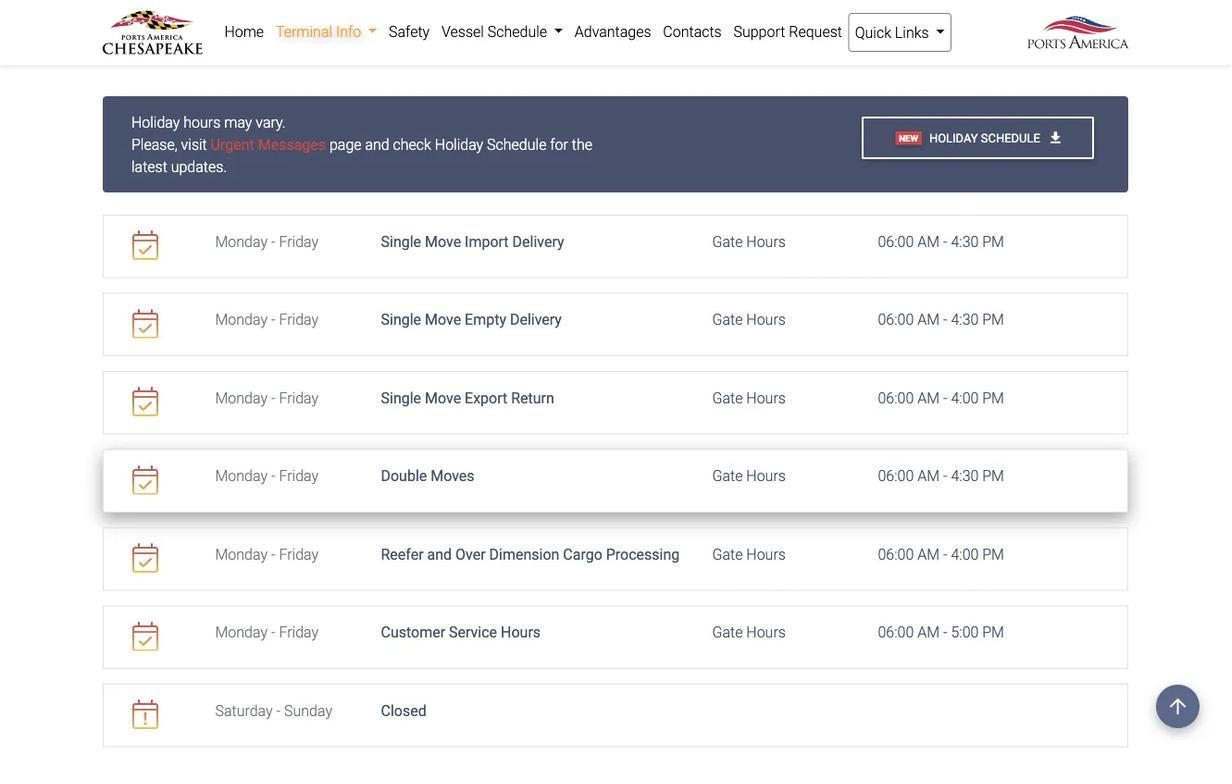 Task type: vqa. For each thing, say whether or not it's contained in the screenshot.
BROENING within contact info TAB PANEL
no



Task type: locate. For each thing, give the bounding box(es) containing it.
tab panel
[[103, 96, 1129, 748]]

0 vertical spatial move
[[425, 233, 461, 251]]

0 vertical spatial 4:30
[[952, 233, 979, 251]]

info for facility info
[[182, 8, 207, 26]]

friday
[[279, 233, 319, 251], [279, 311, 319, 329], [279, 390, 319, 407], [279, 468, 319, 485], [279, 546, 319, 564], [279, 624, 319, 642]]

0 horizontal spatial facility
[[133, 8, 178, 26]]

monday - friday for customer service hours
[[215, 624, 319, 642]]

may
[[224, 114, 252, 131]]

1 horizontal spatial holiday
[[435, 136, 484, 153]]

2 06:00 from the top
[[879, 311, 915, 329]]

schedule inside page and check holiday schedule for the latest updates.
[[487, 136, 547, 153]]

1 4:00 from the top
[[952, 390, 979, 407]]

move left import
[[425, 233, 461, 251]]

export
[[465, 390, 508, 407]]

gate for customer service hours
[[713, 624, 743, 642]]

hours for single move empty delivery
[[747, 311, 786, 329]]

import
[[465, 233, 509, 251]]

hours inside tab list
[[429, 8, 469, 26]]

1 pm from the top
[[983, 233, 1005, 251]]

gate hours for single move import delivery
[[713, 233, 786, 251]]

5 06:00 from the top
[[879, 546, 915, 564]]

5 monday - friday from the top
[[215, 546, 319, 564]]

tab panel containing holiday hours may vary.
[[103, 96, 1129, 748]]

6 am from the top
[[918, 624, 940, 642]]

pm
[[983, 233, 1005, 251], [983, 311, 1005, 329], [983, 390, 1005, 407], [983, 468, 1005, 485], [983, 546, 1005, 564], [983, 624, 1005, 642]]

friday for single move import delivery
[[279, 233, 319, 251]]

1 06:00 from the top
[[879, 233, 915, 251]]

1 06:00 am - 4:30 pm from the top
[[879, 233, 1005, 251]]

holiday up please,
[[132, 114, 180, 131]]

move left export
[[425, 390, 461, 407]]

4:00 for reefer and over dimension cargo processing
[[952, 546, 979, 564]]

1 vertical spatial delivery
[[510, 311, 562, 329]]

0 vertical spatial 06:00 am - 4:00 pm
[[879, 390, 1005, 407]]

gate hours for reefer and over dimension cargo processing
[[713, 546, 786, 564]]

urgent messages link
[[211, 136, 326, 153]]

tab list
[[109, 0, 1130, 45]]

over
[[456, 546, 486, 564]]

move
[[425, 233, 461, 251], [425, 311, 461, 329], [425, 390, 461, 407]]

06:00 am - 4:00 pm for single move export return
[[879, 390, 1005, 407]]

schedule
[[488, 23, 547, 40], [982, 131, 1041, 145], [487, 136, 547, 153]]

2 single from the top
[[381, 311, 421, 329]]

single left empty
[[381, 311, 421, 329]]

4 monday from the top
[[215, 468, 268, 485]]

gate hours link
[[381, 0, 484, 36]]

2 friday from the top
[[279, 311, 319, 329]]

5 am from the top
[[918, 546, 940, 564]]

contacts
[[664, 23, 722, 40]]

2 monday from the top
[[215, 311, 268, 329]]

gate inside tab list
[[395, 8, 426, 26]]

0 horizontal spatial info
[[182, 8, 207, 26]]

06:00 for single move import delivery
[[879, 233, 915, 251]]

please,
[[132, 136, 178, 153]]

messages
[[258, 136, 326, 153]]

check
[[393, 136, 432, 153]]

2 4:00 from the top
[[952, 546, 979, 564]]

4:30
[[952, 233, 979, 251], [952, 311, 979, 329], [952, 468, 979, 485]]

1 vertical spatial and
[[427, 546, 452, 564]]

facility
[[133, 8, 178, 26], [255, 8, 300, 26]]

single up the double
[[381, 390, 421, 407]]

2 horizontal spatial holiday
[[930, 131, 979, 145]]

4 friday from the top
[[279, 468, 319, 485]]

page and check holiday schedule for the latest updates.
[[132, 136, 593, 176]]

advantages link
[[569, 13, 658, 50]]

monday for single move empty delivery
[[215, 311, 268, 329]]

move for empty
[[425, 311, 461, 329]]

1 vertical spatial 4:30
[[952, 311, 979, 329]]

facility for facility info
[[133, 8, 178, 26]]

and for reefer
[[427, 546, 452, 564]]

request
[[789, 23, 843, 40]]

monday
[[215, 233, 268, 251], [215, 311, 268, 329], [215, 390, 268, 407], [215, 468, 268, 485], [215, 546, 268, 564], [215, 624, 268, 642]]

facility info link
[[118, 0, 222, 36]]

gate hours for customer service hours
[[713, 624, 786, 642]]

schedule left arrow alt to bottom image
[[982, 131, 1041, 145]]

2 vertical spatial 06:00 am - 4:30 pm
[[879, 468, 1005, 485]]

facility details link
[[240, 0, 363, 36]]

2 06:00 am - 4:30 pm from the top
[[879, 311, 1005, 329]]

schedule left for
[[487, 136, 547, 153]]

single for single move empty delivery
[[381, 311, 421, 329]]

06:00 am - 4:00 pm for reefer and over dimension cargo processing
[[879, 546, 1005, 564]]

3 pm from the top
[[983, 390, 1005, 407]]

am for single move import delivery
[[918, 233, 940, 251]]

am for double moves
[[918, 468, 940, 485]]

-
[[271, 233, 276, 251], [944, 233, 948, 251], [271, 311, 276, 329], [944, 311, 948, 329], [271, 390, 276, 407], [944, 390, 948, 407], [271, 468, 276, 485], [944, 468, 948, 485], [271, 546, 276, 564], [944, 546, 948, 564], [271, 624, 276, 642], [944, 624, 948, 642], [277, 703, 281, 720]]

06:00 am - 4:30 pm for empty
[[879, 311, 1005, 329]]

monday - friday
[[215, 233, 319, 251], [215, 311, 319, 329], [215, 390, 319, 407], [215, 468, 319, 485], [215, 546, 319, 564], [215, 624, 319, 642]]

and
[[365, 136, 390, 153], [427, 546, 452, 564]]

details
[[304, 8, 348, 26]]

06:00 for double moves
[[879, 468, 915, 485]]

1 06:00 am - 4:00 pm from the top
[[879, 390, 1005, 407]]

move left empty
[[425, 311, 461, 329]]

return
[[511, 390, 555, 407]]

terminal
[[516, 8, 573, 26], [276, 23, 333, 40]]

06:00
[[879, 233, 915, 251], [879, 311, 915, 329], [879, 390, 915, 407], [879, 468, 915, 485], [879, 546, 915, 564], [879, 624, 915, 642]]

6 friday from the top
[[279, 624, 319, 642]]

delivery right import
[[513, 233, 565, 251]]

2 vertical spatial move
[[425, 390, 461, 407]]

info
[[182, 8, 207, 26], [336, 23, 361, 40]]

and right the page
[[365, 136, 390, 153]]

holiday
[[132, 114, 180, 131], [930, 131, 979, 145], [435, 136, 484, 153]]

1 vertical spatial 4:00
[[952, 546, 979, 564]]

1 horizontal spatial info
[[336, 23, 361, 40]]

service
[[449, 624, 497, 642]]

pm for double moves
[[983, 468, 1005, 485]]

moves
[[431, 468, 475, 485]]

hours for double moves
[[747, 468, 786, 485]]

3 06:00 from the top
[[879, 390, 915, 407]]

gate for reefer and over dimension cargo processing
[[713, 546, 743, 564]]

facility details
[[255, 8, 348, 26]]

info inside 'link'
[[182, 8, 207, 26]]

0 vertical spatial and
[[365, 136, 390, 153]]

1 4:30 from the top
[[952, 233, 979, 251]]

terminal for terminal info
[[276, 23, 333, 40]]

monday for customer service hours
[[215, 624, 268, 642]]

1 horizontal spatial and
[[427, 546, 452, 564]]

2 06:00 am - 4:00 pm from the top
[[879, 546, 1005, 564]]

new
[[900, 133, 919, 143]]

1 horizontal spatial facility
[[255, 8, 300, 26]]

hours
[[184, 114, 221, 131]]

3 move from the top
[[425, 390, 461, 407]]

terminal map link
[[501, 0, 620, 36]]

updates.
[[171, 158, 227, 176]]

quick
[[856, 24, 892, 41]]

1 vertical spatial 06:00 am - 4:30 pm
[[879, 311, 1005, 329]]

0 vertical spatial 06:00 am - 4:30 pm
[[879, 233, 1005, 251]]

monday for double moves
[[215, 468, 268, 485]]

pm for customer service hours
[[983, 624, 1005, 642]]

0 vertical spatial 4:00
[[952, 390, 979, 407]]

1 monday from the top
[[215, 233, 268, 251]]

4 06:00 from the top
[[879, 468, 915, 485]]

0 horizontal spatial and
[[365, 136, 390, 153]]

vessel
[[442, 23, 484, 40]]

links
[[896, 24, 930, 41]]

1 friday from the top
[[279, 233, 319, 251]]

support request
[[734, 23, 843, 40]]

facility inside 'link'
[[133, 8, 178, 26]]

2 monday - friday from the top
[[215, 311, 319, 329]]

schedule right vessel
[[488, 23, 547, 40]]

holiday hours may vary. please, visit urgent messages
[[132, 114, 326, 153]]

1 facility from the left
[[133, 8, 178, 26]]

holiday inside "holiday hours may vary. please, visit urgent messages"
[[132, 114, 180, 131]]

6 monday - friday from the top
[[215, 624, 319, 642]]

2 vertical spatial 4:30
[[952, 468, 979, 485]]

4 am from the top
[[918, 468, 940, 485]]

single
[[381, 233, 421, 251], [381, 311, 421, 329], [381, 390, 421, 407]]

0 vertical spatial delivery
[[513, 233, 565, 251]]

terminal inside the terminal info link
[[276, 23, 333, 40]]

move for export
[[425, 390, 461, 407]]

quick links link
[[849, 13, 952, 52]]

and left over at the bottom left of page
[[427, 546, 452, 564]]

and inside page and check holiday schedule for the latest updates.
[[365, 136, 390, 153]]

saturday - sunday
[[215, 703, 333, 720]]

0 horizontal spatial terminal
[[276, 23, 333, 40]]

2 4:30 from the top
[[952, 311, 979, 329]]

holiday schedule
[[930, 131, 1044, 145]]

holiday inside page and check holiday schedule for the latest updates.
[[435, 136, 484, 153]]

delivery for single move import delivery
[[513, 233, 565, 251]]

2 move from the top
[[425, 311, 461, 329]]

06:00 am - 5:00 pm
[[879, 624, 1005, 642]]

gate
[[395, 8, 426, 26], [713, 233, 743, 251], [713, 311, 743, 329], [713, 390, 743, 407], [713, 468, 743, 485], [713, 546, 743, 564], [713, 624, 743, 642]]

holiday right check
[[435, 136, 484, 153]]

3 monday - friday from the top
[[215, 390, 319, 407]]

am for reefer and over dimension cargo processing
[[918, 546, 940, 564]]

4 monday - friday from the top
[[215, 468, 319, 485]]

3 monday from the top
[[215, 390, 268, 407]]

1 move from the top
[[425, 233, 461, 251]]

6 06:00 from the top
[[879, 624, 915, 642]]

monday - friday for single move empty delivery
[[215, 311, 319, 329]]

1 horizontal spatial terminal
[[516, 8, 573, 26]]

advantages
[[575, 23, 652, 40]]

1 vertical spatial 06:00 am - 4:00 pm
[[879, 546, 1005, 564]]

holiday right new
[[930, 131, 979, 145]]

terminal for terminal map
[[516, 8, 573, 26]]

support request link
[[728, 13, 849, 50]]

06:00 for customer service hours
[[879, 624, 915, 642]]

5 friday from the top
[[279, 546, 319, 564]]

2 pm from the top
[[983, 311, 1005, 329]]

delivery
[[513, 233, 565, 251], [510, 311, 562, 329]]

3 single from the top
[[381, 390, 421, 407]]

1 vertical spatial single
[[381, 311, 421, 329]]

06:00 am - 4:30 pm
[[879, 233, 1005, 251], [879, 311, 1005, 329], [879, 468, 1005, 485]]

2 am from the top
[[918, 311, 940, 329]]

terminal inside terminal map link
[[516, 8, 573, 26]]

saturday
[[215, 703, 273, 720]]

06:00 am - 4:00 pm
[[879, 390, 1005, 407], [879, 546, 1005, 564]]

single left import
[[381, 233, 421, 251]]

home link
[[219, 13, 270, 50]]

gate hours for double moves
[[713, 468, 786, 485]]

3 friday from the top
[[279, 390, 319, 407]]

delivery for single move empty delivery
[[510, 311, 562, 329]]

6 monday from the top
[[215, 624, 268, 642]]

gate hours
[[395, 8, 469, 26], [713, 233, 786, 251], [713, 311, 786, 329], [713, 390, 786, 407], [713, 468, 786, 485], [713, 546, 786, 564], [713, 624, 786, 642]]

5 monday from the top
[[215, 546, 268, 564]]

1 monday - friday from the top
[[215, 233, 319, 251]]

06:00 for reefer and over dimension cargo processing
[[879, 546, 915, 564]]

am for single move empty delivery
[[918, 311, 940, 329]]

2 vertical spatial single
[[381, 390, 421, 407]]

0 vertical spatial single
[[381, 233, 421, 251]]

6 pm from the top
[[983, 624, 1005, 642]]

friday for double moves
[[279, 468, 319, 485]]

sunday
[[284, 703, 333, 720]]

am
[[918, 233, 940, 251], [918, 311, 940, 329], [918, 390, 940, 407], [918, 468, 940, 485], [918, 546, 940, 564], [918, 624, 940, 642]]

5 pm from the top
[[983, 546, 1005, 564]]

4:00
[[952, 390, 979, 407], [952, 546, 979, 564]]

pm for reefer and over dimension cargo processing
[[983, 546, 1005, 564]]

4 pm from the top
[[983, 468, 1005, 485]]

1 vertical spatial move
[[425, 311, 461, 329]]

1 am from the top
[[918, 233, 940, 251]]

hours
[[429, 8, 469, 26], [747, 233, 786, 251], [747, 311, 786, 329], [747, 390, 786, 407], [747, 468, 786, 485], [747, 546, 786, 564], [501, 624, 541, 642], [747, 624, 786, 642]]

0 horizontal spatial holiday
[[132, 114, 180, 131]]

gate hours for single move export return
[[713, 390, 786, 407]]

3 am from the top
[[918, 390, 940, 407]]

info for terminal info
[[336, 23, 361, 40]]

1 single from the top
[[381, 233, 421, 251]]

2 facility from the left
[[255, 8, 300, 26]]

delivery right empty
[[510, 311, 562, 329]]



Task type: describe. For each thing, give the bounding box(es) containing it.
single for single move import delivery
[[381, 233, 421, 251]]

facility info
[[133, 8, 207, 26]]

for
[[550, 136, 569, 153]]

pm for single move import delivery
[[983, 233, 1005, 251]]

gate for single move import delivery
[[713, 233, 743, 251]]

cargo
[[563, 546, 603, 564]]

and for page
[[365, 136, 390, 153]]

schedule for vessel
[[488, 23, 547, 40]]

quick links
[[856, 24, 933, 41]]

single move empty delivery
[[381, 311, 562, 329]]

go to top image
[[1157, 685, 1200, 729]]

empty
[[465, 311, 507, 329]]

latest
[[132, 158, 167, 176]]

terminal info
[[276, 23, 365, 40]]

pm for single move empty delivery
[[983, 311, 1005, 329]]

monday for reefer and over dimension cargo processing
[[215, 546, 268, 564]]

urgent
[[211, 136, 254, 153]]

move for import
[[425, 233, 461, 251]]

holiday for holiday schedule
[[930, 131, 979, 145]]

terminal info link
[[270, 13, 383, 50]]

gate hours for single move empty delivery
[[713, 311, 786, 329]]

dimension
[[490, 546, 560, 564]]

gate for double moves
[[713, 468, 743, 485]]

4:30 for empty
[[952, 311, 979, 329]]

single move export return
[[381, 390, 555, 407]]

3 06:00 am - 4:30 pm from the top
[[879, 468, 1005, 485]]

monday - friday for single move import delivery
[[215, 233, 319, 251]]

info square image
[[157, 0, 183, 4]]

visit
[[181, 136, 207, 153]]

tab list containing facility info
[[109, 0, 1130, 45]]

monday - friday for double moves
[[215, 468, 319, 485]]

facility for facility details
[[255, 8, 300, 26]]

schedule for holiday
[[982, 131, 1041, 145]]

vessel schedule link
[[436, 13, 569, 50]]

hours for customer service hours
[[747, 624, 786, 642]]

arrow alt to bottom image
[[1051, 131, 1061, 144]]

monday - friday for single move export return
[[215, 390, 319, 407]]

gate hours inside tab list
[[395, 8, 469, 26]]

support
[[734, 23, 786, 40]]

friday for reefer and over dimension cargo processing
[[279, 546, 319, 564]]

holiday for holiday hours may vary. please, visit urgent messages
[[132, 114, 180, 131]]

vary.
[[256, 114, 286, 131]]

terminal map
[[516, 8, 606, 26]]

hours for single move import delivery
[[747, 233, 786, 251]]

safety link
[[383, 13, 436, 50]]

06:00 am - 4:30 pm for import
[[879, 233, 1005, 251]]

monday for single move export return
[[215, 390, 268, 407]]

friday for customer service hours
[[279, 624, 319, 642]]

double moves
[[381, 468, 475, 485]]

3 4:30 from the top
[[952, 468, 979, 485]]

hours for reefer and over dimension cargo processing
[[747, 546, 786, 564]]

monday - friday for reefer and over dimension cargo processing
[[215, 546, 319, 564]]

single move import delivery
[[381, 233, 565, 251]]

contacts link
[[658, 13, 728, 50]]

am for single move export return
[[918, 390, 940, 407]]

4:30 for import
[[952, 233, 979, 251]]

gate for single move export return
[[713, 390, 743, 407]]

friday for single move export return
[[279, 390, 319, 407]]

06:00 for single move export return
[[879, 390, 915, 407]]

gate for single move empty delivery
[[713, 311, 743, 329]]

5:00
[[952, 624, 979, 642]]

06:00 for single move empty delivery
[[879, 311, 915, 329]]

page
[[330, 136, 362, 153]]

pm for single move export return
[[983, 390, 1005, 407]]

am for customer service hours
[[918, 624, 940, 642]]

double
[[381, 468, 427, 485]]

vessel schedule
[[442, 23, 551, 40]]

customer service hours
[[381, 624, 541, 642]]

monday for single move import delivery
[[215, 233, 268, 251]]

hours for single move export return
[[747, 390, 786, 407]]

the
[[572, 136, 593, 153]]

processing
[[606, 546, 680, 564]]

home
[[225, 23, 264, 40]]

single for single move export return
[[381, 390, 421, 407]]

closed
[[381, 703, 427, 720]]

customer
[[381, 624, 446, 642]]

safety
[[389, 23, 430, 40]]

4:00 for single move export return
[[952, 390, 979, 407]]

friday for single move empty delivery
[[279, 311, 319, 329]]

reefer and over dimension cargo processing
[[381, 546, 680, 564]]

map
[[577, 8, 606, 26]]

reefer
[[381, 546, 424, 564]]



